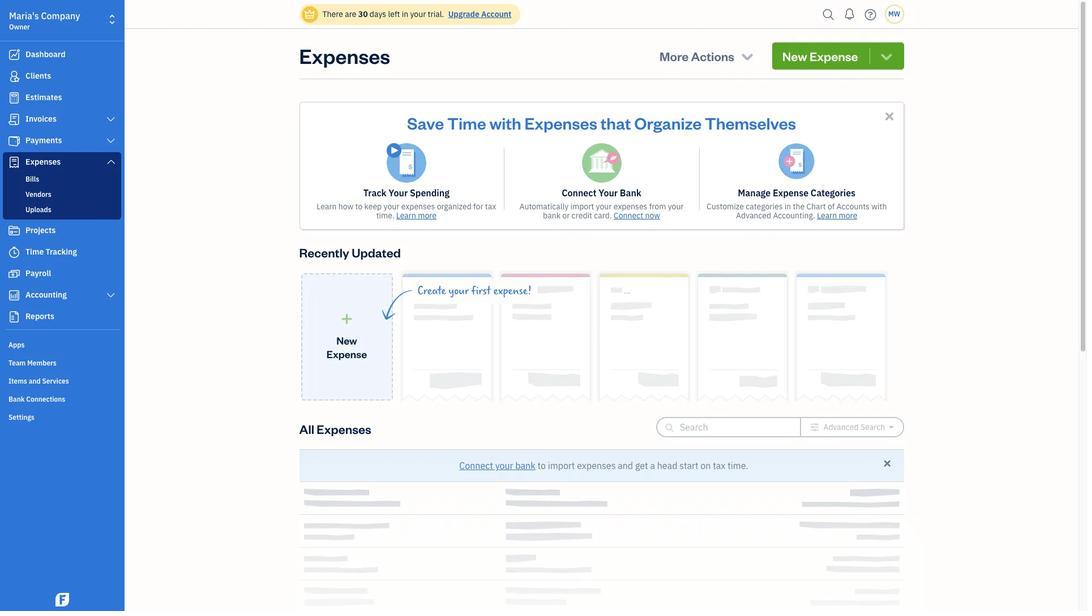 Task type: locate. For each thing, give the bounding box(es) containing it.
2 horizontal spatial connect
[[614, 211, 644, 221]]

0 vertical spatial new expense
[[783, 48, 859, 64]]

1 horizontal spatial bank
[[620, 188, 642, 199]]

1 vertical spatial with
[[872, 202, 887, 212]]

0 vertical spatial chevron large down image
[[106, 115, 116, 124]]

learn for track your spending
[[396, 211, 416, 221]]

1 more from the left
[[418, 211, 437, 221]]

customize
[[707, 202, 744, 212]]

save time with expenses that organize themselves
[[407, 112, 797, 134]]

1 vertical spatial expense
[[773, 188, 809, 199]]

new expense down the search image
[[783, 48, 859, 64]]

1 horizontal spatial tax
[[713, 461, 726, 472]]

recently
[[299, 245, 349, 261]]

0 vertical spatial time
[[448, 112, 486, 134]]

0 horizontal spatial your
[[389, 188, 408, 199]]

0 horizontal spatial chevrondown image
[[740, 48, 756, 64]]

settings
[[8, 414, 34, 422]]

expense up 'the'
[[773, 188, 809, 199]]

more right of
[[839, 211, 858, 221]]

to right connect your bank button
[[538, 461, 546, 472]]

organized
[[437, 202, 472, 212]]

2 vertical spatial expense
[[327, 348, 367, 361]]

0 vertical spatial and
[[29, 377, 41, 386]]

expenses left 'from'
[[614, 202, 648, 212]]

1 horizontal spatial with
[[872, 202, 887, 212]]

1 horizontal spatial connect
[[562, 188, 597, 199]]

chart image
[[7, 290, 21, 301]]

connect for connect now
[[614, 211, 644, 221]]

0 vertical spatial bank
[[543, 211, 561, 221]]

accounting link
[[3, 286, 121, 306]]

time
[[448, 112, 486, 134], [25, 247, 44, 257]]

1 vertical spatial time
[[25, 247, 44, 257]]

1 vertical spatial new
[[337, 334, 357, 347]]

expense down the plus image
[[327, 348, 367, 361]]

client image
[[7, 71, 21, 82]]

1 horizontal spatial new expense
[[783, 48, 859, 64]]

30
[[358, 9, 368, 19]]

2 your from the left
[[599, 188, 618, 199]]

and right items
[[29, 377, 41, 386]]

1 vertical spatial time.
[[728, 461, 749, 472]]

0 vertical spatial bank
[[620, 188, 642, 199]]

reports link
[[3, 307, 121, 327]]

1 chevrondown image from the left
[[740, 48, 756, 64]]

2 learn more from the left
[[817, 211, 858, 221]]

1 learn more from the left
[[396, 211, 437, 221]]

chevrondown image
[[740, 48, 756, 64], [879, 48, 895, 64]]

0 horizontal spatial to
[[355, 202, 363, 212]]

1 horizontal spatial to
[[538, 461, 546, 472]]

time. inside learn how to keep your expenses organized for tax time.
[[376, 211, 395, 221]]

your for track
[[389, 188, 408, 199]]

time tracking
[[25, 247, 77, 257]]

your up learn how to keep your expenses organized for tax time.
[[389, 188, 408, 199]]

1 your from the left
[[389, 188, 408, 199]]

to right how
[[355, 202, 363, 212]]

vendors link
[[5, 188, 119, 202]]

new
[[783, 48, 808, 64], [337, 334, 357, 347]]

1 vertical spatial connect
[[614, 211, 644, 221]]

how
[[339, 202, 354, 212]]

connect your bank image
[[582, 143, 622, 183]]

bank connections
[[8, 395, 65, 404]]

members
[[27, 359, 57, 368]]

learn left how
[[317, 202, 337, 212]]

0 vertical spatial connect
[[562, 188, 597, 199]]

with
[[490, 112, 522, 134], [872, 202, 887, 212]]

search image
[[820, 6, 838, 23]]

0 vertical spatial new
[[783, 48, 808, 64]]

apps
[[8, 341, 25, 350]]

your inside learn how to keep your expenses organized for tax time.
[[384, 202, 400, 212]]

1 horizontal spatial bank
[[543, 211, 561, 221]]

go to help image
[[862, 6, 880, 23]]

0 horizontal spatial tax
[[485, 202, 496, 212]]

new inside button
[[783, 48, 808, 64]]

and
[[29, 377, 41, 386], [618, 461, 633, 472]]

3 chevron large down image from the top
[[106, 157, 116, 167]]

upgrade
[[448, 9, 480, 19]]

chevrondown image for new expense
[[879, 48, 895, 64]]

bank inside automatically import your expenses from your bank or credit card.
[[543, 211, 561, 221]]

0 horizontal spatial time
[[25, 247, 44, 257]]

tax right for
[[485, 202, 496, 212]]

0 horizontal spatial expense
[[327, 348, 367, 361]]

expenses down are
[[299, 42, 390, 69]]

payments link
[[3, 131, 121, 151]]

0 vertical spatial time.
[[376, 211, 395, 221]]

more actions button
[[650, 42, 766, 70]]

new expense inside button
[[783, 48, 859, 64]]

expense inside button
[[810, 48, 859, 64]]

learn
[[317, 202, 337, 212], [396, 211, 416, 221], [817, 211, 837, 221]]

more
[[418, 211, 437, 221], [839, 211, 858, 221]]

1 horizontal spatial expense
[[773, 188, 809, 199]]

in left 'the'
[[785, 202, 792, 212]]

0 horizontal spatial and
[[29, 377, 41, 386]]

1 vertical spatial and
[[618, 461, 633, 472]]

learn more down track your spending
[[396, 211, 437, 221]]

chevrondown image down mw dropdown button
[[879, 48, 895, 64]]

in inside customize categories in the chart of accounts with advanced accounting.
[[785, 202, 792, 212]]

1 horizontal spatial more
[[839, 211, 858, 221]]

bank
[[620, 188, 642, 199], [8, 395, 25, 404]]

chevron large down image
[[106, 291, 116, 300]]

new inside new expense
[[337, 334, 357, 347]]

expenses inside main element
[[25, 157, 61, 167]]

1 horizontal spatial new
[[783, 48, 808, 64]]

0 vertical spatial import
[[571, 202, 594, 212]]

track your spending image
[[387, 143, 426, 183]]

team members link
[[3, 355, 121, 372]]

new expense
[[783, 48, 859, 64], [327, 334, 367, 361]]

bank down items
[[8, 395, 25, 404]]

account
[[482, 9, 512, 19]]

tax
[[485, 202, 496, 212], [713, 461, 726, 472]]

expense for the manage expense categories image
[[773, 188, 809, 199]]

manage expense categories
[[738, 188, 856, 199]]

new expense link
[[301, 274, 393, 401]]

chevrondown image right actions
[[740, 48, 756, 64]]

learn more down categories
[[817, 211, 858, 221]]

0 horizontal spatial more
[[418, 211, 437, 221]]

expenses link
[[3, 152, 121, 173]]

0 vertical spatial in
[[402, 9, 409, 19]]

services
[[42, 377, 69, 386]]

new expense button
[[772, 42, 904, 70]]

2 vertical spatial chevron large down image
[[106, 157, 116, 167]]

2 horizontal spatial expense
[[810, 48, 859, 64]]

tax right on
[[713, 461, 726, 472]]

2 vertical spatial connect
[[460, 461, 493, 472]]

0 horizontal spatial new
[[337, 334, 357, 347]]

1 horizontal spatial learn more
[[817, 211, 858, 221]]

import
[[571, 202, 594, 212], [548, 461, 575, 472]]

0 horizontal spatial learn more
[[396, 211, 437, 221]]

in right left
[[402, 9, 409, 19]]

0 vertical spatial tax
[[485, 202, 496, 212]]

0 horizontal spatial bank
[[516, 461, 536, 472]]

chevrondown image inside new expense button
[[879, 48, 895, 64]]

1 vertical spatial bank
[[516, 461, 536, 472]]

2 chevron large down image from the top
[[106, 137, 116, 146]]

advanced
[[736, 211, 772, 221]]

0 horizontal spatial in
[[402, 9, 409, 19]]

timer image
[[7, 247, 21, 258]]

time right save
[[448, 112, 486, 134]]

time inside main element
[[25, 247, 44, 257]]

1 vertical spatial chevron large down image
[[106, 137, 116, 146]]

learn more for categories
[[817, 211, 858, 221]]

0 horizontal spatial time.
[[376, 211, 395, 221]]

learn down categories
[[817, 211, 837, 221]]

and left the "get"
[[618, 461, 633, 472]]

and inside 'items and services' "link"
[[29, 377, 41, 386]]

new expense down the plus image
[[327, 334, 367, 361]]

chevron large down image down estimates link on the left top
[[106, 115, 116, 124]]

chevron large down image up bills link
[[106, 157, 116, 167]]

expense down the search image
[[810, 48, 859, 64]]

1 vertical spatial new expense
[[327, 334, 367, 361]]

expenses up bills
[[25, 157, 61, 167]]

1 chevron large down image from the top
[[106, 115, 116, 124]]

payroll link
[[3, 264, 121, 284]]

crown image
[[304, 8, 316, 20]]

head
[[658, 461, 678, 472]]

1 vertical spatial bank
[[8, 395, 25, 404]]

dashboard link
[[3, 45, 121, 65]]

updated
[[352, 245, 401, 261]]

1 horizontal spatial learn
[[396, 211, 416, 221]]

new expense button
[[772, 42, 904, 70]]

estimate image
[[7, 92, 21, 104]]

1 vertical spatial to
[[538, 461, 546, 472]]

expenses down spending
[[401, 202, 435, 212]]

1 horizontal spatial time
[[448, 112, 486, 134]]

close image
[[883, 110, 896, 123], [883, 459, 893, 469]]

more down spending
[[418, 211, 437, 221]]

vendors
[[25, 190, 51, 199]]

chevron large down image up expenses link
[[106, 137, 116, 146]]

1 horizontal spatial chevrondown image
[[879, 48, 895, 64]]

learn down track your spending
[[396, 211, 416, 221]]

0 vertical spatial to
[[355, 202, 363, 212]]

expense for the plus image
[[327, 348, 367, 361]]

1 horizontal spatial time.
[[728, 461, 749, 472]]

2 horizontal spatial learn
[[817, 211, 837, 221]]

with inside customize categories in the chart of accounts with advanced accounting.
[[872, 202, 887, 212]]

in
[[402, 9, 409, 19], [785, 202, 792, 212]]

0 horizontal spatial learn
[[317, 202, 337, 212]]

chevrondown image inside more actions dropdown button
[[740, 48, 756, 64]]

for
[[474, 202, 483, 212]]

manage
[[738, 188, 771, 199]]

0 horizontal spatial bank
[[8, 395, 25, 404]]

2 chevrondown image from the left
[[879, 48, 895, 64]]

accounting.
[[773, 211, 816, 221]]

1 horizontal spatial in
[[785, 202, 792, 212]]

your
[[389, 188, 408, 199], [599, 188, 618, 199]]

expenses left the "get"
[[577, 461, 616, 472]]

time right 'timer' image
[[25, 247, 44, 257]]

1 horizontal spatial your
[[599, 188, 618, 199]]

bank inside bank connections link
[[8, 395, 25, 404]]

1 vertical spatial in
[[785, 202, 792, 212]]

clients link
[[3, 66, 121, 87]]

your up automatically import your expenses from your bank or credit card.
[[599, 188, 618, 199]]

expenses
[[401, 202, 435, 212], [614, 202, 648, 212], [577, 461, 616, 472]]

connect your bank to import expenses and get a head start on tax time.
[[460, 461, 749, 472]]

2 more from the left
[[839, 211, 858, 221]]

chevron large down image for expenses
[[106, 157, 116, 167]]

bank up connect now
[[620, 188, 642, 199]]

0 vertical spatial expense
[[810, 48, 859, 64]]

0 horizontal spatial connect
[[460, 461, 493, 472]]

more for spending
[[418, 211, 437, 221]]

0 horizontal spatial with
[[490, 112, 522, 134]]

connect
[[562, 188, 597, 199], [614, 211, 644, 221], [460, 461, 493, 472]]

chevron large down image inside payments link
[[106, 137, 116, 146]]

time. right on
[[728, 461, 749, 472]]

time. down track
[[376, 211, 395, 221]]

chevron large down image
[[106, 115, 116, 124], [106, 137, 116, 146], [106, 157, 116, 167]]

expenses inside learn how to keep your expenses organized for tax time.
[[401, 202, 435, 212]]

dashboard
[[25, 49, 66, 59]]

expenses right all
[[317, 421, 371, 437]]



Task type: vqa. For each thing, say whether or not it's contained in the screenshot.
rightmost Time
yes



Task type: describe. For each thing, give the bounding box(es) containing it.
invoices
[[25, 114, 57, 124]]

chevron large down image for payments
[[106, 137, 116, 146]]

invoices link
[[3, 109, 121, 130]]

connections
[[26, 395, 65, 404]]

team
[[8, 359, 26, 368]]

team members
[[8, 359, 57, 368]]

actions
[[691, 48, 735, 64]]

expenses inside automatically import your expenses from your bank or credit card.
[[614, 202, 648, 212]]

spending
[[410, 188, 450, 199]]

themselves
[[705, 112, 797, 134]]

learn how to keep your expenses organized for tax time.
[[317, 202, 496, 221]]

1 vertical spatial tax
[[713, 461, 726, 472]]

reports
[[25, 312, 54, 322]]

expenses left "that"
[[525, 112, 598, 134]]

0 horizontal spatial new expense
[[327, 334, 367, 361]]

or
[[563, 211, 570, 221]]

items and services
[[8, 377, 69, 386]]

mw
[[889, 10, 901, 18]]

card.
[[594, 211, 612, 221]]

expense image
[[7, 157, 21, 168]]

0 vertical spatial with
[[490, 112, 522, 134]]

clients
[[25, 71, 51, 81]]

create your first expense!
[[418, 285, 532, 298]]

owner
[[9, 23, 30, 31]]

there
[[323, 9, 343, 19]]

plus image
[[340, 314, 353, 325]]

from
[[650, 202, 666, 212]]

freshbooks image
[[53, 594, 71, 607]]

to inside learn how to keep your expenses organized for tax time.
[[355, 202, 363, 212]]

left
[[388, 9, 400, 19]]

payroll
[[25, 269, 51, 279]]

tracking
[[46, 247, 77, 257]]

categories
[[746, 202, 783, 212]]

1 horizontal spatial and
[[618, 461, 633, 472]]

save
[[407, 112, 444, 134]]

estimates
[[25, 92, 62, 103]]

bank connections link
[[3, 391, 121, 408]]

bills link
[[5, 173, 119, 186]]

time tracking link
[[3, 242, 121, 263]]

expenses for and
[[577, 461, 616, 472]]

chevrondown image for more actions
[[740, 48, 756, 64]]

customize categories in the chart of accounts with advanced accounting.
[[707, 202, 887, 221]]

import inside automatically import your expenses from your bank or credit card.
[[571, 202, 594, 212]]

connect for connect your bank
[[562, 188, 597, 199]]

chart
[[807, 202, 826, 212]]

upgrade account link
[[446, 9, 512, 19]]

manage expense categories image
[[779, 143, 815, 180]]

first
[[472, 285, 491, 298]]

that
[[601, 112, 631, 134]]

all
[[299, 421, 314, 437]]

bills
[[25, 175, 39, 184]]

projects
[[25, 225, 56, 236]]

tax inside learn how to keep your expenses organized for tax time.
[[485, 202, 496, 212]]

main element
[[0, 0, 153, 612]]

connect now
[[614, 211, 660, 221]]

there are 30 days left in your trial. upgrade account
[[323, 9, 512, 19]]

accounting
[[25, 290, 67, 300]]

keep
[[365, 202, 382, 212]]

track
[[364, 188, 387, 199]]

categories
[[811, 188, 856, 199]]

payments
[[25, 135, 62, 146]]

start
[[680, 461, 699, 472]]

maria's
[[9, 10, 39, 22]]

more for categories
[[839, 211, 858, 221]]

items
[[8, 377, 27, 386]]

items and services link
[[3, 373, 121, 390]]

settings link
[[3, 409, 121, 426]]

1 vertical spatial import
[[548, 461, 575, 472]]

expenses for organized
[[401, 202, 435, 212]]

money image
[[7, 269, 21, 280]]

projects link
[[3, 221, 121, 241]]

recently updated
[[299, 245, 401, 261]]

all expenses
[[299, 421, 371, 437]]

payment image
[[7, 135, 21, 147]]

learn more for spending
[[396, 211, 437, 221]]

mw button
[[885, 5, 904, 24]]

notifications image
[[841, 3, 859, 25]]

chevron large down image for invoices
[[106, 115, 116, 124]]

project image
[[7, 225, 21, 237]]

track your spending
[[364, 188, 450, 199]]

learn inside learn how to keep your expenses organized for tax time.
[[317, 202, 337, 212]]

invoice image
[[7, 114, 21, 125]]

learn for manage expense categories
[[817, 211, 837, 221]]

1 vertical spatial close image
[[883, 459, 893, 469]]

the
[[793, 202, 805, 212]]

a
[[651, 461, 655, 472]]

estimates link
[[3, 88, 121, 108]]

organize
[[635, 112, 702, 134]]

uploads link
[[5, 203, 119, 217]]

on
[[701, 461, 711, 472]]

connect your bank button
[[460, 459, 536, 473]]

of
[[828, 202, 835, 212]]

days
[[370, 9, 386, 19]]

accounts
[[837, 202, 870, 212]]

get
[[636, 461, 648, 472]]

more
[[660, 48, 689, 64]]

are
[[345, 9, 357, 19]]

your for connect
[[599, 188, 618, 199]]

maria's company owner
[[9, 10, 80, 31]]

uploads
[[25, 206, 51, 214]]

trial.
[[428, 9, 444, 19]]

Search text field
[[680, 419, 782, 437]]

automatically import your expenses from your bank or credit card.
[[520, 202, 684, 221]]

credit
[[572, 211, 592, 221]]

dashboard image
[[7, 49, 21, 61]]

0 vertical spatial close image
[[883, 110, 896, 123]]

automatically
[[520, 202, 569, 212]]

report image
[[7, 312, 21, 323]]

connect your bank
[[562, 188, 642, 199]]



